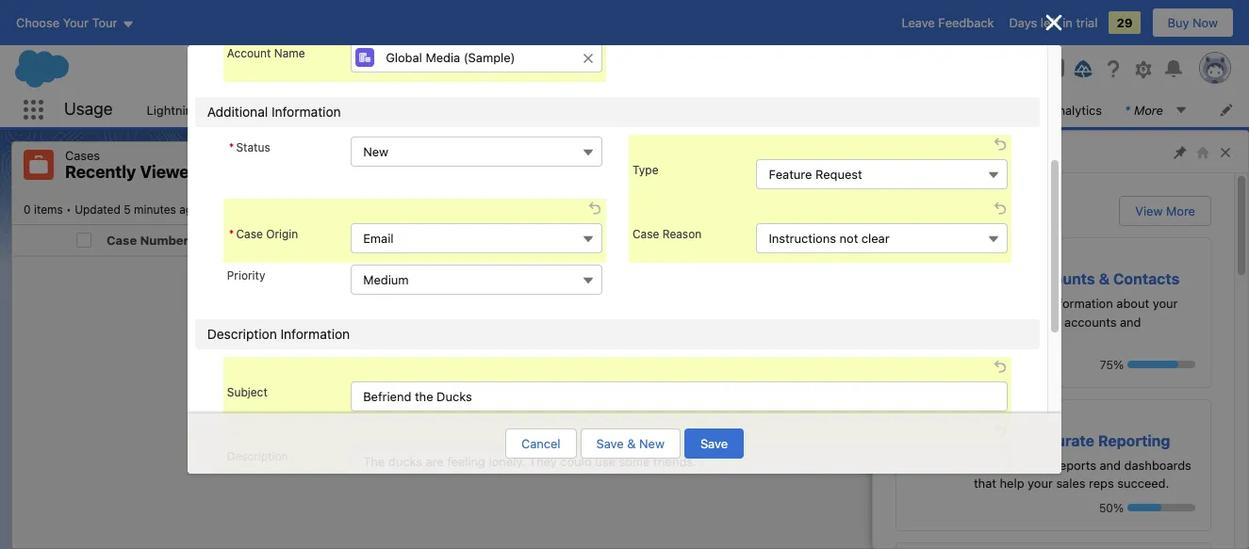 Task type: locate. For each thing, give the bounding box(es) containing it.
you
[[989, 203, 1016, 220], [513, 370, 534, 385]]

1 vertical spatial progress bar progress bar
[[1128, 505, 1196, 512]]

view
[[1136, 204, 1163, 219]]

1 horizontal spatial subject
[[324, 233, 371, 248]]

opened
[[826, 233, 874, 248]]

1 horizontal spatial &
[[1099, 271, 1110, 288]]

you right for
[[989, 203, 1016, 220]]

start up customers
[[974, 296, 1002, 311]]

0 vertical spatial subject
[[324, 233, 371, 248]]

& up information
[[1099, 271, 1110, 288]]

* up priority
[[229, 228, 234, 242]]

your
[[1153, 296, 1178, 311], [1028, 476, 1053, 491]]

2 * from the top
[[229, 228, 234, 242]]

selected for you
[[896, 203, 1016, 220]]

guidance up deliver
[[974, 415, 1028, 431]]

start inside 'guidance set deliver accurate reporting start creating reports and dashboards that help your sales reps succeed.'
[[974, 458, 1002, 473]]

2 vertical spatial guidance
[[974, 415, 1028, 431]]

cases right cases image
[[65, 148, 100, 163]]

2 progress bar progress bar from the top
[[1128, 505, 1196, 512]]

1 horizontal spatial your
[[1153, 296, 1178, 311]]

0 vertical spatial guidance
[[889, 143, 953, 160]]

case left origin
[[236, 228, 263, 242]]

that
[[974, 476, 997, 491]]

case reason
[[633, 228, 702, 242]]

case
[[236, 228, 263, 242], [633, 228, 660, 242], [107, 233, 137, 248], [978, 233, 1008, 248]]

None text field
[[351, 447, 1009, 494]]

start inside guidance set set up accounts & contacts start storing information about your customers with accounts and contacts.
[[974, 296, 1002, 311]]

usage up recently
[[64, 99, 113, 119]]

additional information
[[207, 104, 341, 120]]

owner left the alias
[[1012, 233, 1052, 248]]

type
[[633, 164, 659, 178]]

save inside button
[[701, 437, 728, 452]]

analytics
[[1051, 102, 1103, 117]]

you inside you haven't viewed any cases recently. try switching list views.
[[513, 370, 534, 385]]

2 save from the left
[[701, 437, 728, 452]]

2 horizontal spatial new
[[1067, 158, 1092, 173]]

None search field
[[778, 186, 1005, 216]]

cases image
[[24, 150, 54, 180]]

inverse image
[[1043, 11, 1066, 34]]

0 vertical spatial &
[[1099, 271, 1110, 288]]

status
[[236, 141, 270, 155], [542, 233, 582, 248]]

start up that
[[974, 458, 1002, 473]]

days
[[1010, 15, 1038, 30]]

change owner button
[[1109, 151, 1224, 179]]

* down additional
[[229, 141, 234, 155]]

progress bar image
[[1128, 361, 1179, 369], [1128, 505, 1162, 512]]

you left haven't
[[513, 370, 534, 385]]

information
[[1049, 296, 1114, 311]]

set
[[1032, 254, 1051, 269], [974, 271, 999, 288], [1032, 415, 1051, 431]]

1 start from the top
[[974, 296, 1002, 311]]

2 vertical spatial set
[[1032, 415, 1051, 431]]

1 vertical spatial guidance
[[974, 254, 1028, 269]]

0 vertical spatial your
[[1153, 296, 1178, 311]]

group
[[991, 58, 1031, 80]]

0 vertical spatial *
[[229, 141, 234, 155]]

& down switching
[[627, 437, 636, 452]]

cell
[[69, 225, 99, 256]]

your down contacts
[[1153, 296, 1178, 311]]

cases inside cases recently viewed
[[65, 148, 100, 163]]

progress bar progress bar for set up accounts & contacts
[[1128, 361, 1196, 369]]

start
[[974, 296, 1002, 311], [974, 458, 1002, 473]]

1 horizontal spatial status
[[542, 233, 582, 248]]

Status, New button
[[351, 137, 603, 167]]

1 vertical spatial your
[[1028, 476, 1053, 491]]

0 vertical spatial and
[[1121, 315, 1142, 330]]

5
[[124, 202, 131, 216]]

accounts inside the accounts link
[[262, 102, 316, 117]]

0 horizontal spatial owner
[[1012, 233, 1052, 248]]

change
[[1124, 158, 1168, 173]]

* status
[[229, 141, 270, 155]]

* for * case origin
[[229, 228, 234, 242]]

progress bar progress bar
[[1128, 361, 1196, 369], [1128, 505, 1196, 512]]

0 vertical spatial set
[[1032, 254, 1051, 269]]

0 vertical spatial owner
[[1172, 158, 1209, 173]]

list item
[[351, 92, 417, 127]]

save down switching
[[597, 437, 624, 452]]

case for case owner alias
[[978, 233, 1008, 248]]

guidance center
[[889, 143, 1004, 160]]

action element
[[1188, 225, 1238, 256]]

0 vertical spatial information
[[272, 104, 341, 120]]

save & new button
[[581, 429, 681, 459]]

guidance
[[889, 143, 953, 160], [974, 254, 1028, 269], [974, 415, 1028, 431]]

1 vertical spatial progress bar image
[[1128, 505, 1162, 512]]

sales
[[1057, 476, 1086, 491]]

set for set
[[1032, 254, 1051, 269]]

Subject text field
[[351, 382, 1009, 413]]

case down for
[[978, 233, 1008, 248]]

subject up medium
[[324, 233, 371, 248]]

buy now button
[[1152, 8, 1235, 38]]

2 progress bar image from the top
[[1128, 505, 1162, 512]]

1 vertical spatial &
[[627, 437, 636, 452]]

guidance set set up accounts & contacts start storing information about your customers with accounts and contacts.
[[974, 254, 1180, 348]]

guidance for guidance set set up accounts & contacts start storing information about your customers with accounts and contacts.
[[974, 254, 1028, 269]]

items
[[34, 202, 63, 216]]

owner right change
[[1172, 158, 1209, 173]]

29
[[1117, 15, 1133, 30]]

display as table image
[[1054, 186, 1095, 216]]

progress bar progress bar down the succeed.
[[1128, 505, 1196, 512]]

set down case owner alias
[[1032, 254, 1051, 269]]

cell inside recently viewed|cases|list view element
[[69, 225, 99, 256]]

up
[[1003, 271, 1023, 288]]

guidance inside guidance set set up accounts & contacts start storing information about your customers with accounts and contacts.
[[974, 254, 1028, 269]]

search...
[[444, 61, 494, 76]]

0 horizontal spatial &
[[627, 437, 636, 452]]

owner inside change owner button
[[1172, 158, 1209, 173]]

1 vertical spatial set
[[974, 271, 999, 288]]

0 horizontal spatial you
[[513, 370, 534, 385]]

new down list
[[639, 437, 665, 452]]

guidance for guidance set deliver accurate reporting start creating reports and dashboards that help your sales reps succeed.
[[974, 415, 1028, 431]]

save down subject text field
[[701, 437, 728, 452]]

your down creating
[[1028, 476, 1053, 491]]

1 vertical spatial accounts
[[1027, 271, 1096, 288]]

set inside 'guidance set deliver accurate reporting start creating reports and dashboards that help your sales reps succeed.'
[[1032, 415, 1051, 431]]

view more
[[1136, 204, 1196, 219]]

information
[[272, 104, 341, 120], [281, 327, 350, 343]]

Case Origin, Email button
[[351, 224, 603, 254]]

&
[[1099, 271, 1110, 288], [627, 437, 636, 452]]

new button
[[1052, 151, 1107, 179]]

0 vertical spatial status
[[236, 141, 270, 155]]

1 vertical spatial *
[[229, 228, 234, 242]]

guidance inside 'guidance set deliver accurate reporting start creating reports and dashboards that help your sales reps succeed.'
[[974, 415, 1028, 431]]

* for * status
[[229, 141, 234, 155]]

leave
[[902, 15, 935, 30]]

1 vertical spatial start
[[974, 458, 1002, 473]]

information down name
[[272, 104, 341, 120]]

1 vertical spatial owner
[[1012, 233, 1052, 248]]

0 horizontal spatial accounts
[[262, 102, 316, 117]]

accurate
[[1029, 432, 1095, 449]]

contacts
[[1114, 271, 1180, 288]]

1 horizontal spatial usage
[[203, 102, 240, 117]]

Account Name text field
[[351, 43, 603, 73]]

leave feedback link
[[902, 15, 995, 30]]

0 vertical spatial progress bar image
[[1128, 361, 1179, 369]]

new up display as table image
[[1067, 158, 1092, 173]]

0 vertical spatial progress bar progress bar
[[1128, 361, 1196, 369]]

1 * from the top
[[229, 141, 234, 155]]

and up reps
[[1100, 458, 1122, 473]]

and down about
[[1121, 315, 1142, 330]]

case down 5
[[107, 233, 137, 248]]

0 vertical spatial you
[[989, 203, 1016, 220]]

accounts inside guidance set set up accounts & contacts start storing information about your customers with accounts and contacts.
[[1027, 271, 1096, 288]]

number
[[140, 233, 189, 248]]

views.
[[657, 388, 692, 403]]

usage up the * status
[[203, 102, 240, 117]]

subject
[[324, 233, 371, 248], [227, 386, 268, 400]]

cases up views.
[[650, 370, 685, 385]]

list
[[135, 92, 1250, 127]]

save inside button
[[597, 437, 624, 452]]

1 vertical spatial information
[[281, 327, 350, 343]]

0 vertical spatial cases
[[65, 148, 100, 163]]

new up email
[[363, 145, 389, 160]]

list containing lightning usage
[[135, 92, 1250, 127]]

information right 'description'
[[281, 327, 350, 343]]

subject button
[[317, 225, 514, 255]]

set up the accurate
[[1032, 415, 1051, 431]]

cases recently viewed
[[65, 148, 200, 182]]

owner
[[1172, 158, 1209, 173], [1012, 233, 1052, 248]]

case owner alias
[[978, 233, 1085, 248]]

minutes
[[134, 202, 176, 216]]

1 vertical spatial status
[[542, 233, 582, 248]]

lightning usage link
[[135, 92, 251, 127]]

usage
[[64, 99, 113, 119], [203, 102, 240, 117]]

1 vertical spatial subject
[[227, 386, 268, 400]]

guidance up search recently viewed list view. search box
[[889, 143, 953, 160]]

owner inside case owner alias button
[[1012, 233, 1052, 248]]

1 vertical spatial cases
[[650, 370, 685, 385]]

help
[[1000, 476, 1025, 491]]

0 vertical spatial start
[[974, 296, 1002, 311]]

guidance up up
[[974, 254, 1028, 269]]

progress bar progress bar right 75%
[[1128, 361, 1196, 369]]

1 progress bar progress bar from the top
[[1128, 361, 1196, 369]]

trial
[[1077, 15, 1098, 30]]

1 save from the left
[[597, 437, 624, 452]]

case number button
[[99, 225, 296, 255]]

progress bar image for deliver accurate reporting
[[1128, 505, 1162, 512]]

0 horizontal spatial new
[[363, 145, 389, 160]]

progress bar image down the succeed.
[[1128, 505, 1162, 512]]

1 vertical spatial you
[[513, 370, 534, 385]]

status containing you haven't viewed any cases recently.
[[513, 369, 737, 405]]

view more button
[[1120, 196, 1212, 226]]

status
[[513, 369, 737, 405]]

subject down 'description'
[[227, 386, 268, 400]]

0 horizontal spatial cases
[[65, 148, 100, 163]]

recently viewed status
[[24, 202, 75, 216]]

1 vertical spatial and
[[1100, 458, 1122, 473]]

1 horizontal spatial accounts
[[1027, 271, 1096, 288]]

accounts up information
[[1027, 271, 1096, 288]]

1 progress bar image from the top
[[1128, 361, 1179, 369]]

save
[[597, 437, 624, 452], [701, 437, 728, 452]]

1 horizontal spatial owner
[[1172, 158, 1209, 173]]

2 start from the top
[[974, 458, 1002, 473]]

0 vertical spatial accounts
[[262, 102, 316, 117]]

status element
[[535, 225, 764, 256]]

1 horizontal spatial cases
[[650, 370, 685, 385]]

date/time opened button
[[753, 225, 950, 255]]

cases
[[65, 148, 100, 163], [650, 370, 685, 385]]

*
[[229, 141, 234, 155], [229, 228, 234, 242]]

set left up
[[974, 271, 999, 288]]

case left reason
[[633, 228, 660, 242]]

and
[[1121, 315, 1142, 330], [1100, 458, 1122, 473]]

0 horizontal spatial subject
[[227, 386, 268, 400]]

date/time
[[760, 233, 823, 248]]

Priority button
[[351, 265, 603, 296]]

0 horizontal spatial save
[[597, 437, 624, 452]]

save button
[[685, 429, 744, 459]]

accounts up the * status
[[262, 102, 316, 117]]

save for save & new
[[597, 437, 624, 452]]

creating
[[1006, 458, 1052, 473]]

0 horizontal spatial status
[[236, 141, 270, 155]]

1 horizontal spatial save
[[701, 437, 728, 452]]

progress bar image right 75%
[[1128, 361, 1179, 369]]

reps
[[1090, 476, 1115, 491]]

dashboards
[[1125, 458, 1192, 473]]

0 horizontal spatial your
[[1028, 476, 1053, 491]]



Task type: describe. For each thing, give the bounding box(es) containing it.
case owner alias element
[[971, 225, 1200, 256]]

deliver
[[974, 432, 1026, 449]]

analytics link
[[1039, 92, 1114, 127]]

and inside guidance set set up accounts & contacts start storing information about your customers with accounts and contacts.
[[1121, 315, 1142, 330]]

case number
[[107, 233, 189, 248]]

contacts.
[[974, 333, 1028, 348]]

days left in trial
[[1010, 15, 1098, 30]]

lightning
[[147, 102, 200, 117]]

progress bar image for set up accounts & contacts
[[1128, 361, 1179, 369]]

list view controls image
[[1008, 186, 1050, 216]]

accounts
[[1065, 315, 1117, 330]]

save & new
[[597, 437, 665, 452]]

your inside guidance set set up accounts & contacts start storing information about your customers with accounts and contacts.
[[1153, 296, 1178, 311]]

item number image
[[12, 225, 69, 255]]

usage inside lightning usage "link"
[[203, 102, 240, 117]]

change owner
[[1124, 158, 1209, 173]]

medium
[[363, 273, 409, 288]]

case for case number
[[107, 233, 137, 248]]

new inside recently viewed|cases|list view element
[[1067, 158, 1092, 173]]

case owner alias button
[[971, 225, 1168, 255]]

additional
[[207, 104, 268, 120]]

0 horizontal spatial usage
[[64, 99, 113, 119]]

subject element
[[317, 225, 546, 256]]

viewed
[[583, 370, 623, 385]]

account name
[[227, 47, 305, 61]]

reason
[[663, 228, 702, 242]]

75%
[[1101, 358, 1124, 372]]

1 horizontal spatial new
[[639, 437, 665, 452]]

0
[[24, 202, 31, 216]]

& inside button
[[627, 437, 636, 452]]

leave feedback
[[902, 15, 995, 30]]

account
[[227, 47, 271, 61]]

status inside button
[[542, 233, 582, 248]]

set for deliver
[[1032, 415, 1051, 431]]

deliver accurate reporting button
[[974, 432, 1171, 449]]

status button
[[535, 225, 732, 255]]

accounts list item
[[251, 92, 351, 127]]

subject inside button
[[324, 233, 371, 248]]

date/time opened element
[[753, 225, 982, 256]]

action image
[[1188, 225, 1238, 255]]

recently
[[65, 162, 136, 182]]

haven't
[[537, 370, 579, 385]]

recently viewed|cases|list view element
[[11, 141, 1238, 550]]

email
[[363, 232, 394, 247]]

* case origin
[[229, 228, 298, 242]]

0 items • updated 5 minutes ago
[[24, 202, 199, 216]]

owner for change
[[1172, 158, 1209, 173]]

Search Recently Viewed list view. search field
[[778, 186, 1005, 216]]

•
[[66, 202, 71, 216]]

center
[[957, 143, 1004, 160]]

buy now
[[1168, 15, 1219, 30]]

priority
[[227, 269, 265, 283]]

cancel
[[522, 437, 561, 452]]

with
[[1038, 315, 1062, 330]]

recently.
[[688, 370, 737, 385]]

date/time opened
[[760, 233, 874, 248]]

viewed
[[140, 162, 200, 182]]

item number element
[[12, 225, 69, 256]]

selected
[[896, 203, 961, 220]]

more
[[1167, 204, 1196, 219]]

progress bar progress bar for deliver accurate reporting
[[1128, 505, 1196, 512]]

origin
[[266, 228, 298, 242]]

list
[[637, 388, 653, 403]]

case number element
[[99, 225, 317, 256]]

ago
[[179, 202, 199, 216]]

switching
[[579, 388, 633, 403]]

search... button
[[407, 54, 784, 84]]

name
[[274, 47, 305, 61]]

storing
[[1006, 296, 1045, 311]]

your inside 'guidance set deliver accurate reporting start creating reports and dashboards that help your sales reps succeed.'
[[1028, 476, 1053, 491]]

description information
[[207, 327, 350, 343]]

description
[[207, 327, 277, 343]]

set up accounts & contacts button
[[974, 271, 1180, 288]]

alias
[[1055, 233, 1085, 248]]

any
[[626, 370, 646, 385]]

cancel button
[[506, 429, 577, 459]]

customers
[[974, 315, 1034, 330]]

lightning usage
[[147, 102, 240, 117]]

case for case reason
[[633, 228, 660, 242]]

and inside 'guidance set deliver accurate reporting start creating reports and dashboards that help your sales reps succeed.'
[[1100, 458, 1122, 473]]

owner for case
[[1012, 233, 1052, 248]]

updated
[[75, 202, 121, 216]]

cases inside you haven't viewed any cases recently. try switching list views.
[[650, 370, 685, 385]]

for
[[964, 203, 985, 220]]

guidance set deliver accurate reporting start creating reports and dashboards that help your sales reps succeed.
[[974, 415, 1192, 491]]

1 horizontal spatial you
[[989, 203, 1016, 220]]

you haven't viewed any cases recently. try switching list views.
[[513, 370, 737, 403]]

reporting
[[1099, 432, 1171, 449]]

save for save
[[701, 437, 728, 452]]

& inside guidance set set up accounts & contacts start storing information about your customers with accounts and contacts.
[[1099, 271, 1110, 288]]

accounts link
[[251, 92, 327, 127]]

information for additional information
[[272, 104, 341, 120]]

now
[[1193, 15, 1219, 30]]

left
[[1041, 15, 1060, 30]]

50%
[[1100, 501, 1124, 515]]

try
[[558, 388, 576, 403]]

guidance for guidance center
[[889, 143, 953, 160]]

information for description information
[[281, 327, 350, 343]]

feedback
[[939, 15, 995, 30]]

in
[[1063, 15, 1073, 30]]



Task type: vqa. For each thing, say whether or not it's contained in the screenshot.
LEANNE
no



